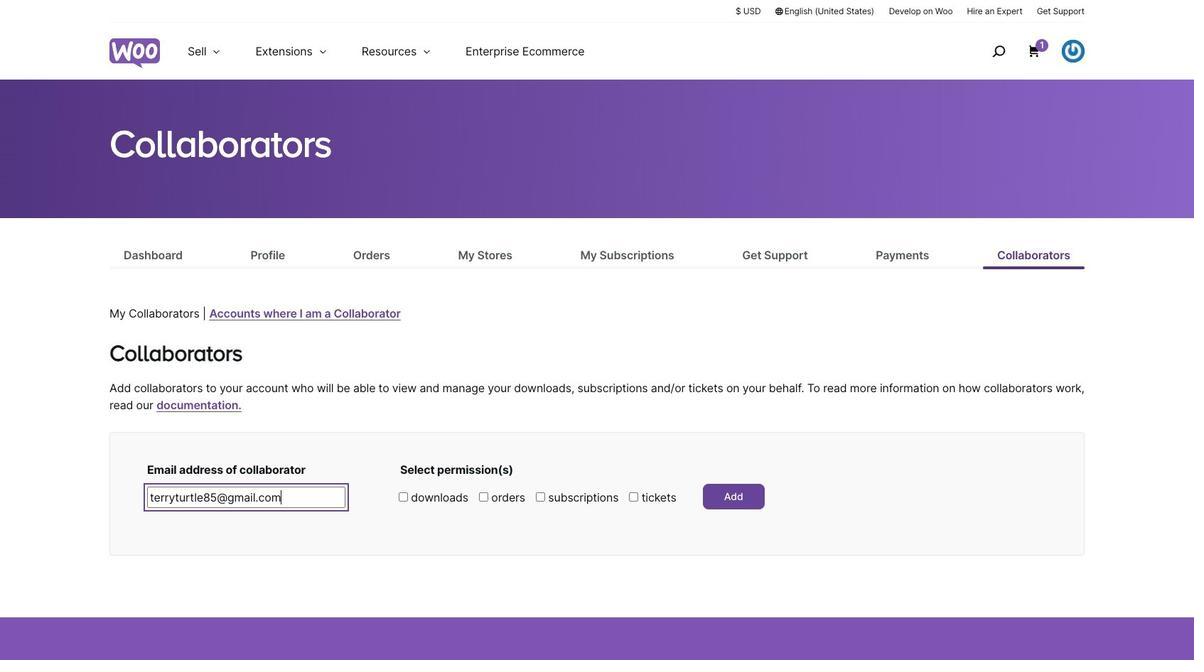 Task type: describe. For each thing, give the bounding box(es) containing it.
search image
[[987, 40, 1010, 63]]



Task type: locate. For each thing, give the bounding box(es) containing it.
None checkbox
[[399, 493, 408, 502], [479, 493, 488, 502], [536, 493, 545, 502], [399, 493, 408, 502], [479, 493, 488, 502], [536, 493, 545, 502]]

None checkbox
[[629, 493, 639, 502]]

service navigation menu element
[[962, 28, 1085, 74]]

open account menu image
[[1062, 40, 1085, 63]]



